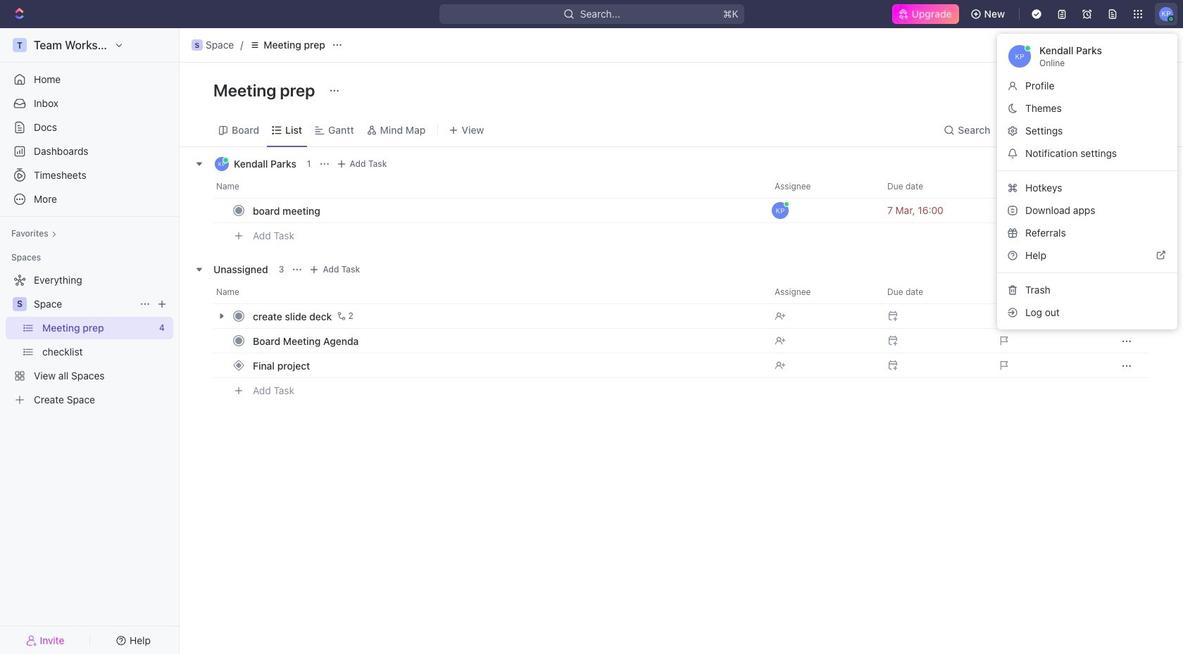 Task type: locate. For each thing, give the bounding box(es) containing it.
1 vertical spatial space, , element
[[13, 297, 27, 311]]

0 horizontal spatial space, , element
[[13, 297, 27, 311]]

1 horizontal spatial space, , element
[[192, 39, 203, 51]]

space, , element
[[192, 39, 203, 51], [13, 297, 27, 311]]

0 vertical spatial space, , element
[[192, 39, 203, 51]]

sidebar navigation
[[0, 28, 180, 655]]

space, , element inside sidebar navigation
[[13, 297, 27, 311]]

invite user image
[[26, 634, 37, 647]]



Task type: vqa. For each thing, say whether or not it's contained in the screenshot.
$5,000
no



